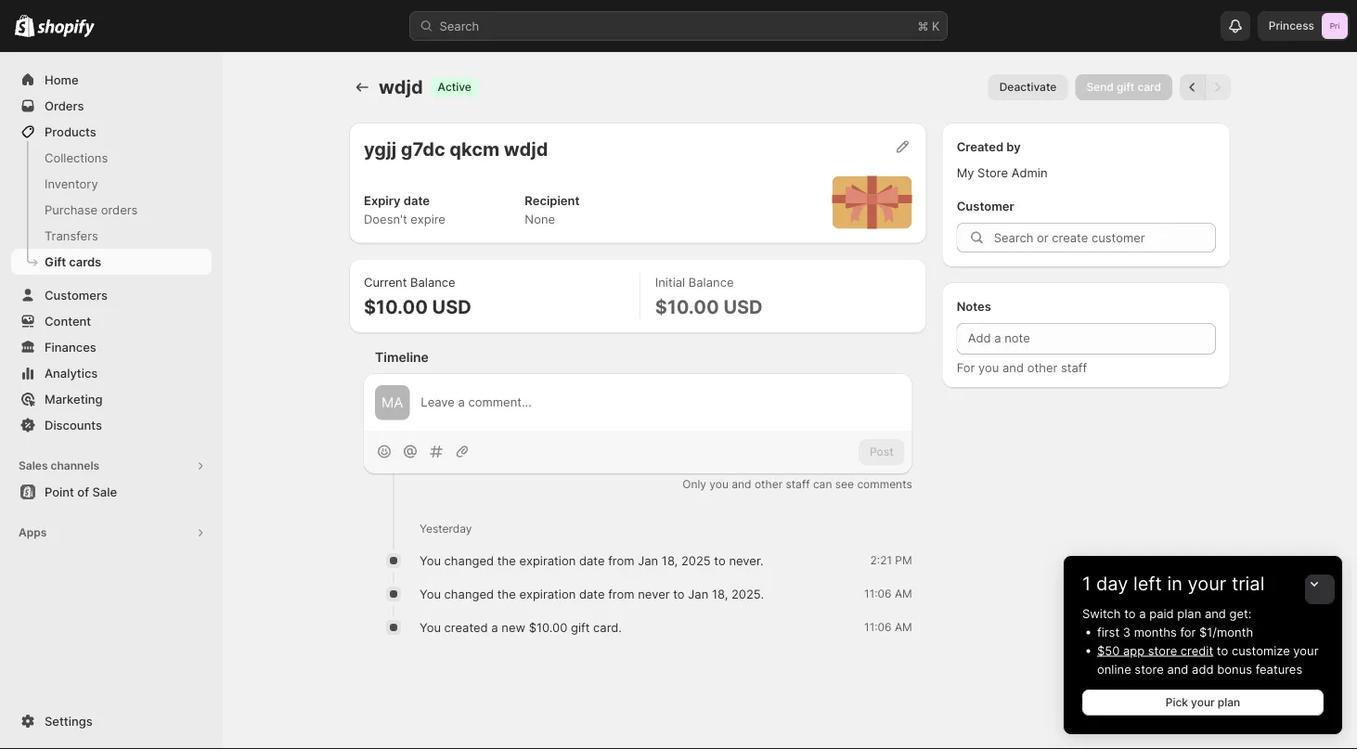 Task type: locate. For each thing, give the bounding box(es) containing it.
purchase
[[45, 202, 98, 217]]

changed up created
[[444, 587, 494, 601]]

shopify image
[[15, 14, 35, 37], [37, 19, 95, 38]]

jan up never at the left bottom of the page
[[638, 553, 659, 568]]

1 vertical spatial changed
[[444, 587, 494, 601]]

0 vertical spatial store
[[1149, 644, 1178, 658]]

$50 app store credit link
[[1098, 644, 1214, 658]]

settings
[[45, 714, 93, 729]]

day
[[1097, 572, 1129, 595]]

you right 'for'
[[979, 360, 999, 375]]

expiration for jan
[[520, 553, 576, 568]]

0 vertical spatial date
[[404, 194, 430, 208]]

1 from from the top
[[608, 553, 635, 568]]

you for you changed the expiration date from never to jan 18, 2025.
[[420, 587, 441, 601]]

inventory link
[[11, 171, 212, 197]]

Add a note text field
[[957, 323, 1216, 355]]

11:06 for you created a new $10.00 gift card.
[[865, 621, 892, 634]]

1 horizontal spatial usd
[[724, 295, 763, 318]]

you created a new $10.00 gift card.
[[420, 620, 622, 635]]

gift cards link
[[11, 249, 212, 275]]

balance for initial balance $10.00 usd
[[689, 275, 734, 290]]

0 horizontal spatial staff
[[786, 478, 810, 491]]

$10.00 inside current balance $10.00 usd
[[364, 295, 428, 318]]

0 vertical spatial from
[[608, 553, 635, 568]]

wdjd left the 'active' at the top of page
[[379, 76, 423, 98]]

staff left can at the right of the page
[[786, 478, 810, 491]]

from
[[608, 553, 635, 568], [608, 587, 635, 601]]

orders link
[[11, 93, 212, 119]]

1 vertical spatial jan
[[688, 587, 709, 601]]

a
[[1140, 606, 1146, 621], [492, 620, 498, 635]]

1 balance from the left
[[410, 275, 456, 290]]

usd
[[432, 295, 472, 318], [724, 295, 763, 318]]

recipient
[[525, 194, 580, 208]]

1 vertical spatial store
[[1135, 662, 1164, 676]]

1 vertical spatial date
[[579, 553, 605, 568]]

1 vertical spatial wdjd
[[504, 137, 548, 160]]

changed down the yesterday
[[444, 553, 494, 568]]

balance for current balance $10.00 usd
[[410, 275, 456, 290]]

for
[[1181, 625, 1196, 639]]

from up the you changed the expiration date from never to jan 18, 2025. at bottom
[[608, 553, 635, 568]]

the
[[497, 553, 516, 568], [497, 587, 516, 601]]

date up the you changed the expiration date from never to jan 18, 2025. at bottom
[[579, 553, 605, 568]]

0 horizontal spatial usd
[[432, 295, 472, 318]]

date down you changed the expiration date from jan 18, 2025 to never. at the bottom
[[579, 587, 605, 601]]

to up "3"
[[1125, 606, 1136, 621]]

store
[[1149, 644, 1178, 658], [1135, 662, 1164, 676]]

initial
[[655, 275, 685, 290]]

store down $50 app store credit link
[[1135, 662, 1164, 676]]

0 horizontal spatial you
[[710, 478, 729, 491]]

1 horizontal spatial jan
[[688, 587, 709, 601]]

content link
[[11, 308, 212, 334]]

changed
[[444, 553, 494, 568], [444, 587, 494, 601]]

other left can at the right of the page
[[755, 478, 783, 491]]

1 vertical spatial 11:06
[[865, 621, 892, 634]]

recipient none
[[525, 194, 580, 227]]

0 horizontal spatial $10.00
[[364, 295, 428, 318]]

the for you changed the expiration date from never to jan 18, 2025.
[[497, 587, 516, 601]]

0 vertical spatial you
[[979, 360, 999, 375]]

1 horizontal spatial 18,
[[712, 587, 728, 601]]

and up $1/month
[[1205, 606, 1227, 621]]

0 vertical spatial expiration
[[520, 553, 576, 568]]

initial balance $10.00 usd
[[655, 275, 763, 318]]

0 vertical spatial your
[[1188, 572, 1227, 595]]

staff down add a note text box
[[1061, 360, 1088, 375]]

avatar with initials m a image
[[375, 385, 410, 420]]

you for you changed the expiration date from jan 18, 2025 to never.
[[420, 553, 441, 568]]

1 am from the top
[[895, 587, 913, 601]]

1 horizontal spatial $10.00
[[529, 620, 568, 635]]

a left new at bottom left
[[492, 620, 498, 635]]

point of sale link
[[11, 479, 212, 505]]

customize
[[1232, 644, 1291, 658]]

orders
[[101, 202, 138, 217]]

3 you from the top
[[420, 620, 441, 635]]

plan down bonus
[[1218, 696, 1241, 709]]

a for paid
[[1140, 606, 1146, 621]]

gift
[[1117, 80, 1135, 94], [571, 620, 590, 635]]

1 vertical spatial the
[[497, 587, 516, 601]]

products
[[45, 124, 96, 139]]

purchase orders
[[45, 202, 138, 217]]

Search or create customer text field
[[994, 223, 1216, 253]]

deactivate
[[1000, 80, 1057, 94]]

you
[[979, 360, 999, 375], [710, 478, 729, 491]]

expiration up you created a new $10.00 gift card.
[[520, 587, 576, 601]]

you right only
[[710, 478, 729, 491]]

2 11:06 am from the top
[[865, 621, 913, 634]]

1 horizontal spatial gift
[[1117, 80, 1135, 94]]

2 from from the top
[[608, 587, 635, 601]]

1 horizontal spatial a
[[1140, 606, 1146, 621]]

2 am from the top
[[895, 621, 913, 634]]

current
[[364, 275, 407, 290]]

0 vertical spatial gift
[[1117, 80, 1135, 94]]

am for you created a new $10.00 gift card.
[[895, 621, 913, 634]]

and left add at the bottom
[[1168, 662, 1189, 676]]

to
[[714, 553, 726, 568], [673, 587, 685, 601], [1125, 606, 1136, 621], [1217, 644, 1229, 658]]

date for you changed the expiration date from never to jan 18, 2025.
[[579, 587, 605, 601]]

point of sale button
[[0, 479, 223, 505]]

in
[[1168, 572, 1183, 595]]

balance inside the initial balance $10.00 usd
[[689, 275, 734, 290]]

1 11:06 from the top
[[865, 587, 892, 601]]

expiration
[[520, 553, 576, 568], [520, 587, 576, 601]]

send
[[1087, 80, 1114, 94]]

your up features
[[1294, 644, 1319, 658]]

1 vertical spatial you
[[710, 478, 729, 491]]

1 vertical spatial 11:06 am
[[865, 621, 913, 634]]

1 usd from the left
[[432, 295, 472, 318]]

0 vertical spatial you
[[420, 553, 441, 568]]

a left paid
[[1140, 606, 1146, 621]]

other
[[1028, 360, 1058, 375], [755, 478, 783, 491]]

discounts
[[45, 418, 102, 432]]

your right in
[[1188, 572, 1227, 595]]

1 11:06 am from the top
[[865, 587, 913, 601]]

$10.00
[[364, 295, 428, 318], [655, 295, 719, 318], [529, 620, 568, 635]]

1 horizontal spatial staff
[[1061, 360, 1088, 375]]

1 vertical spatial your
[[1294, 644, 1319, 658]]

11:06 am for you changed the expiration date from never to jan 18, 2025.
[[865, 587, 913, 601]]

0 vertical spatial changed
[[444, 553, 494, 568]]

you changed the expiration date from never to jan 18, 2025.
[[420, 587, 764, 601]]

plan up for
[[1178, 606, 1202, 621]]

settings link
[[11, 709, 212, 735]]

princess
[[1269, 19, 1315, 33]]

1 horizontal spatial other
[[1028, 360, 1058, 375]]

pick your plan link
[[1083, 690, 1324, 716]]

usd inside current balance $10.00 usd
[[432, 295, 472, 318]]

1 vertical spatial other
[[755, 478, 783, 491]]

gift cards
[[45, 254, 101, 269]]

0 vertical spatial the
[[497, 553, 516, 568]]

0 vertical spatial staff
[[1061, 360, 1088, 375]]

2 horizontal spatial $10.00
[[655, 295, 719, 318]]

collections
[[45, 150, 108, 165]]

0 vertical spatial jan
[[638, 553, 659, 568]]

date up expire
[[404, 194, 430, 208]]

only
[[683, 478, 707, 491]]

usd inside the initial balance $10.00 usd
[[724, 295, 763, 318]]

$10.00 right new at bottom left
[[529, 620, 568, 635]]

0 horizontal spatial balance
[[410, 275, 456, 290]]

from left never at the left bottom of the page
[[608, 587, 635, 601]]

to down $1/month
[[1217, 644, 1229, 658]]

11:06 am
[[865, 587, 913, 601], [865, 621, 913, 634]]

balance right initial
[[689, 275, 734, 290]]

$50
[[1098, 644, 1120, 658]]

sales
[[19, 459, 48, 473]]

2 11:06 from the top
[[865, 621, 892, 634]]

2 balance from the left
[[689, 275, 734, 290]]

home link
[[11, 67, 212, 93]]

1 day left in your trial element
[[1064, 605, 1343, 735]]

balance
[[410, 275, 456, 290], [689, 275, 734, 290]]

of
[[77, 485, 89, 499]]

sales channels
[[19, 459, 99, 473]]

and
[[1003, 360, 1024, 375], [732, 478, 752, 491], [1205, 606, 1227, 621], [1168, 662, 1189, 676]]

orders
[[45, 98, 84, 113]]

1 vertical spatial staff
[[786, 478, 810, 491]]

3
[[1123, 625, 1131, 639]]

2 changed from the top
[[444, 587, 494, 601]]

1 the from the top
[[497, 553, 516, 568]]

your inside dropdown button
[[1188, 572, 1227, 595]]

1 vertical spatial plan
[[1218, 696, 1241, 709]]

jan
[[638, 553, 659, 568], [688, 587, 709, 601]]

1 day left in your trial button
[[1064, 556, 1343, 595]]

1 vertical spatial expiration
[[520, 587, 576, 601]]

home
[[45, 72, 79, 87]]

other down add a note text box
[[1028, 360, 1058, 375]]

$10.00 down initial
[[655, 295, 719, 318]]

wdjd right qkcm
[[504, 137, 548, 160]]

1 you from the top
[[420, 553, 441, 568]]

my
[[957, 165, 975, 180]]

and inside to customize your online store and add bonus features
[[1168, 662, 1189, 676]]

add
[[1192, 662, 1214, 676]]

content
[[45, 314, 91, 328]]

1 vertical spatial am
[[895, 621, 913, 634]]

gift
[[45, 254, 66, 269]]

created by
[[957, 139, 1021, 154]]

1 vertical spatial you
[[420, 587, 441, 601]]

comments
[[857, 478, 913, 491]]

1 vertical spatial from
[[608, 587, 635, 601]]

$10.00 down current
[[364, 295, 428, 318]]

18, left 2025
[[662, 553, 678, 568]]

2 the from the top
[[497, 587, 516, 601]]

2 vertical spatial you
[[420, 620, 441, 635]]

18, left the 2025.
[[712, 587, 728, 601]]

apps button
[[11, 520, 212, 546]]

you for for
[[979, 360, 999, 375]]

expiration up the you changed the expiration date from never to jan 18, 2025. at bottom
[[520, 553, 576, 568]]

Leave a comment... text field
[[421, 393, 901, 412]]

2 you from the top
[[420, 587, 441, 601]]

for you and other staff
[[957, 360, 1088, 375]]

purchase orders link
[[11, 197, 212, 223]]

for
[[957, 360, 975, 375]]

1 expiration from the top
[[520, 553, 576, 568]]

never
[[638, 587, 670, 601]]

balance inside current balance $10.00 usd
[[410, 275, 456, 290]]

0 horizontal spatial a
[[492, 620, 498, 635]]

1 vertical spatial 18,
[[712, 587, 728, 601]]

created
[[444, 620, 488, 635]]

gift left card
[[1117, 80, 1135, 94]]

gift left card.
[[571, 620, 590, 635]]

$10.00 for initial balance $10.00 usd
[[655, 295, 719, 318]]

2 usd from the left
[[724, 295, 763, 318]]

0 horizontal spatial gift
[[571, 620, 590, 635]]

1 changed from the top
[[444, 553, 494, 568]]

⌘ k
[[918, 19, 940, 33]]

usd for initial balance $10.00 usd
[[724, 295, 763, 318]]

0 vertical spatial am
[[895, 587, 913, 601]]

0 horizontal spatial wdjd
[[379, 76, 423, 98]]

0 vertical spatial 11:06
[[865, 587, 892, 601]]

2025.
[[732, 587, 764, 601]]

1 horizontal spatial you
[[979, 360, 999, 375]]

staff for only you and other staff can see comments
[[786, 478, 810, 491]]

0 vertical spatial 11:06 am
[[865, 587, 913, 601]]

$10.00 inside the initial balance $10.00 usd
[[655, 295, 719, 318]]

bonus
[[1218, 662, 1253, 676]]

balance right current
[[410, 275, 456, 290]]

0 horizontal spatial 18,
[[662, 553, 678, 568]]

0 vertical spatial plan
[[1178, 606, 1202, 621]]

your
[[1188, 572, 1227, 595], [1294, 644, 1319, 658], [1192, 696, 1215, 709]]

jan down 2025
[[688, 587, 709, 601]]

0 vertical spatial other
[[1028, 360, 1058, 375]]

0 horizontal spatial other
[[755, 478, 783, 491]]

store down months
[[1149, 644, 1178, 658]]

other for for
[[1028, 360, 1058, 375]]

2 vertical spatial date
[[579, 587, 605, 601]]

send gift card
[[1087, 80, 1162, 94]]

your right pick
[[1192, 696, 1215, 709]]

1 horizontal spatial balance
[[689, 275, 734, 290]]

usd for current balance $10.00 usd
[[432, 295, 472, 318]]

2 expiration from the top
[[520, 587, 576, 601]]



Task type: describe. For each thing, give the bounding box(es) containing it.
sale
[[92, 485, 117, 499]]

card.
[[593, 620, 622, 635]]

princess image
[[1322, 13, 1348, 39]]

transfers link
[[11, 223, 212, 249]]

$10.00 for current balance $10.00 usd
[[364, 295, 428, 318]]

changed for you changed the expiration date from never to jan 18, 2025.
[[444, 587, 494, 601]]

only you and other staff can see comments
[[683, 478, 913, 491]]

the for you changed the expiration date from jan 18, 2025 to never.
[[497, 553, 516, 568]]

never.
[[729, 553, 764, 568]]

am for you changed the expiration date from never to jan 18, 2025.
[[895, 587, 913, 601]]

post button
[[859, 439, 905, 465]]

0 vertical spatial wdjd
[[379, 76, 423, 98]]

to customize your online store and add bonus features
[[1098, 644, 1319, 676]]

to right never at the left bottom of the page
[[673, 587, 685, 601]]

store inside to customize your online store and add bonus features
[[1135, 662, 1164, 676]]

first
[[1098, 625, 1120, 639]]

months
[[1135, 625, 1177, 639]]

changed for you changed the expiration date from jan 18, 2025 to never.
[[444, 553, 494, 568]]

apps
[[19, 526, 47, 540]]

transfers
[[45, 228, 98, 243]]

2025
[[682, 553, 711, 568]]

1 horizontal spatial wdjd
[[504, 137, 548, 160]]

next image
[[1209, 78, 1228, 97]]

gift inside send gift card button
[[1117, 80, 1135, 94]]

and right 'for'
[[1003, 360, 1024, 375]]

left
[[1134, 572, 1162, 595]]

expire
[[411, 212, 446, 227]]

analytics
[[45, 366, 98, 380]]

admin
[[1012, 165, 1048, 180]]

post
[[870, 445, 894, 459]]

trial
[[1232, 572, 1265, 595]]

store
[[978, 165, 1008, 180]]

discounts link
[[11, 412, 212, 438]]

a for new
[[492, 620, 498, 635]]

customers link
[[11, 282, 212, 308]]

g7dc
[[401, 137, 445, 160]]

channels
[[51, 459, 99, 473]]

point
[[45, 485, 74, 499]]

1 day left in your trial
[[1083, 572, 1265, 595]]

11:06 for you changed the expiration date from never to jan 18, 2025.
[[865, 587, 892, 601]]

2 vertical spatial your
[[1192, 696, 1215, 709]]

from for jan
[[608, 553, 635, 568]]

yesterday
[[420, 522, 472, 536]]

$1/month
[[1200, 625, 1254, 639]]

date for you changed the expiration date from jan 18, 2025 to never.
[[579, 553, 605, 568]]

date inside expiry date doesn't expire
[[404, 194, 430, 208]]

pm
[[896, 554, 913, 567]]

get:
[[1230, 606, 1252, 621]]

from for never
[[608, 587, 635, 601]]

by
[[1007, 139, 1021, 154]]

send gift card button
[[1076, 74, 1173, 100]]

⌘
[[918, 19, 929, 33]]

analytics link
[[11, 360, 212, 386]]

to right 2025
[[714, 553, 726, 568]]

pick
[[1166, 696, 1189, 709]]

you for only
[[710, 478, 729, 491]]

11:06 am for you created a new $10.00 gift card.
[[865, 621, 913, 634]]

1 vertical spatial gift
[[571, 620, 590, 635]]

paid
[[1150, 606, 1174, 621]]

0 horizontal spatial shopify image
[[15, 14, 35, 37]]

switch to a paid plan and get:
[[1083, 606, 1252, 621]]

app
[[1124, 644, 1145, 658]]

1
[[1083, 572, 1091, 595]]

staff for for you and other staff
[[1061, 360, 1088, 375]]

qkcm
[[450, 137, 500, 160]]

1 horizontal spatial shopify image
[[37, 19, 95, 38]]

expiry date doesn't expire
[[364, 194, 446, 227]]

2:21
[[871, 554, 892, 567]]

0 horizontal spatial jan
[[638, 553, 659, 568]]

my store admin
[[957, 165, 1048, 180]]

collections link
[[11, 145, 212, 171]]

you changed the expiration date from jan 18, 2025 to never.
[[420, 553, 764, 568]]

expiry
[[364, 194, 401, 208]]

pick your plan
[[1166, 696, 1241, 709]]

ygjj g7dc qkcm wdjd button
[[364, 137, 548, 160]]

finances link
[[11, 334, 212, 360]]

expiration for never
[[520, 587, 576, 601]]

your inside to customize your online store and add bonus features
[[1294, 644, 1319, 658]]

first 3 months for $1/month
[[1098, 625, 1254, 639]]

finances
[[45, 340, 96, 354]]

0 horizontal spatial plan
[[1178, 606, 1202, 621]]

timeline
[[375, 350, 429, 365]]

search
[[440, 19, 479, 33]]

card
[[1138, 80, 1162, 94]]

you for you created a new $10.00 gift card.
[[420, 620, 441, 635]]

sales channels button
[[11, 453, 212, 479]]

switch
[[1083, 606, 1121, 621]]

0 vertical spatial 18,
[[662, 553, 678, 568]]

inventory
[[45, 176, 98, 191]]

and right only
[[732, 478, 752, 491]]

cards
[[69, 254, 101, 269]]

see
[[836, 478, 854, 491]]

features
[[1256, 662, 1303, 676]]

to inside to customize your online store and add bonus features
[[1217, 644, 1229, 658]]

other for only
[[755, 478, 783, 491]]

doesn't
[[364, 212, 407, 227]]

created
[[957, 139, 1004, 154]]

k
[[932, 19, 940, 33]]

customers
[[45, 288, 108, 302]]

new
[[502, 620, 526, 635]]

$50 app store credit
[[1098, 644, 1214, 658]]

1 horizontal spatial plan
[[1218, 696, 1241, 709]]

products link
[[11, 119, 212, 145]]

active
[[438, 80, 472, 94]]

customer
[[957, 199, 1015, 213]]

credit
[[1181, 644, 1214, 658]]



Task type: vqa. For each thing, say whether or not it's contained in the screenshot.


